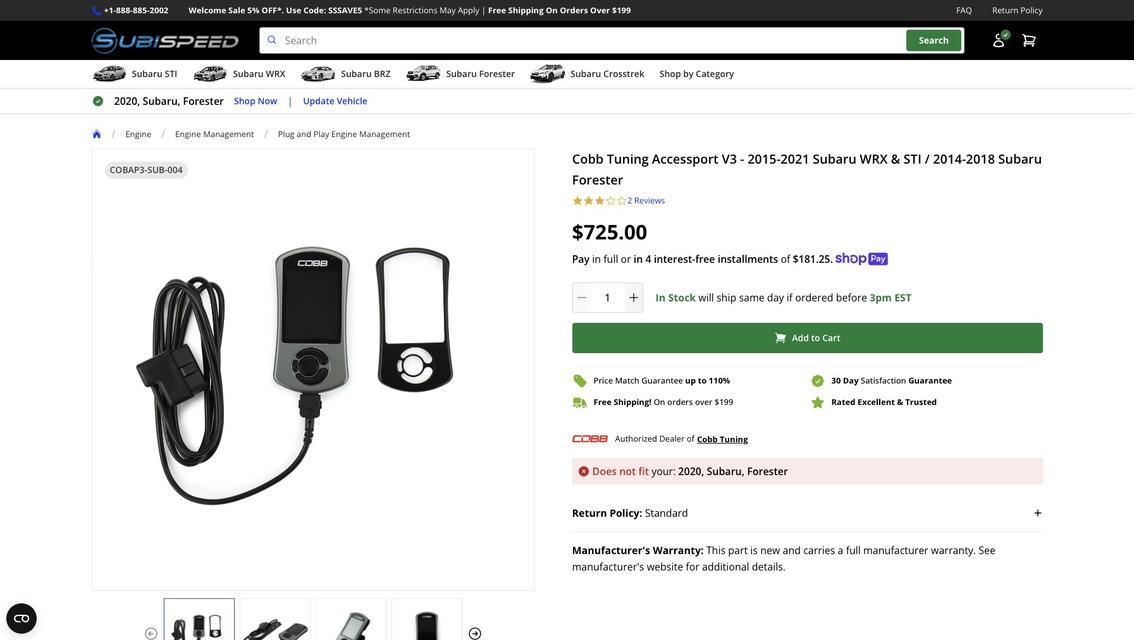 Task type: describe. For each thing, give the bounding box(es) containing it.
a subaru crosstrek thumbnail image image
[[530, 65, 566, 84]]

0 vertical spatial and
[[297, 128, 311, 140]]

apply
[[458, 4, 479, 16]]

update vehicle
[[303, 95, 368, 107]]

0 horizontal spatial |
[[287, 94, 293, 108]]

manufacturer's warranty:
[[572, 544, 704, 558]]

a subaru sti thumbnail image image
[[91, 65, 127, 84]]

plug and play engine management link down update vehicle button
[[278, 128, 410, 140]]

off*.
[[262, 4, 284, 16]]

add to cart
[[792, 332, 841, 344]]

carries
[[804, 544, 835, 558]]

additional
[[702, 560, 749, 574]]

cobap3-sub-004
[[110, 164, 183, 176]]

shop pay image
[[836, 253, 888, 265]]

brz
[[374, 68, 391, 80]]

shop now link
[[234, 94, 277, 109]]

policy:
[[610, 507, 642, 520]]

subaru sti button
[[91, 63, 177, 88]]

2
[[628, 195, 632, 206]]

/ for engine management
[[161, 127, 165, 141]]

search input field
[[259, 27, 964, 54]]

885-
[[133, 4, 150, 16]]

$725.00
[[572, 218, 647, 245]]

subaru for subaru forester
[[446, 68, 477, 80]]

shop for shop by category
[[660, 68, 681, 80]]

website
[[647, 560, 683, 574]]

subaru wrx button
[[193, 63, 285, 88]]

1 in from the left
[[592, 252, 601, 266]]

.
[[830, 252, 833, 266]]

ship
[[717, 291, 737, 305]]

policy
[[1021, 4, 1043, 16]]

a
[[838, 544, 844, 558]]

subaru crosstrek button
[[530, 63, 645, 88]]

004
[[168, 164, 183, 176]]

subaru for subaru brz
[[341, 68, 372, 80]]

2 reviews link
[[628, 195, 665, 207]]

shop by category button
[[660, 63, 734, 88]]

2020, subaru, forester
[[114, 94, 224, 108]]

888-
[[116, 4, 133, 16]]

trusted
[[906, 397, 937, 408]]

forester down cobb tuning link
[[747, 465, 788, 479]]

0 horizontal spatial subaru,
[[143, 94, 180, 108]]

2002
[[150, 4, 168, 16]]

a subaru forester thumbnail image image
[[406, 65, 441, 84]]

to inside button
[[811, 332, 820, 344]]

up
[[685, 375, 696, 387]]

4
[[646, 252, 651, 266]]

home image
[[91, 129, 102, 139]]

manufacturer
[[864, 544, 929, 558]]

subaru crosstrek
[[571, 68, 645, 80]]

0 vertical spatial $199
[[612, 4, 631, 16]]

1 guarantee from the left
[[642, 375, 683, 387]]

2 cobap3-sub-004 cobb subaru accessport v3 15-21 subaru wrx & sti, 14-18 subaru forester, image from the left
[[240, 612, 310, 641]]

return for return policy: standard
[[572, 507, 607, 520]]

use
[[286, 4, 301, 16]]

engine management
[[175, 128, 254, 140]]

fit
[[639, 465, 649, 479]]

engine for engine management
[[175, 128, 201, 140]]

this
[[707, 544, 726, 558]]

30
[[832, 375, 841, 387]]

match
[[615, 375, 640, 387]]

subaru wrx
[[233, 68, 285, 80]]

1 star image from the left
[[572, 196, 583, 207]]

go to right image image
[[467, 627, 482, 641]]

cobb inside cobb tuning accessport v3  - 2015-2021 subaru wrx & sti / 2014-2018 subaru forester
[[572, 151, 604, 168]]

decrement image
[[575, 291, 588, 304]]

subispeed logo image
[[91, 27, 239, 54]]

day
[[767, 291, 784, 305]]

and inside the this part is new and carries a full manufacturer warranty. see manufacturer's website for additional details.
[[783, 544, 801, 558]]

1 vertical spatial subaru,
[[707, 465, 745, 479]]

see
[[979, 544, 996, 558]]

rated excellent & trusted
[[832, 397, 937, 408]]

ordered
[[795, 291, 834, 305]]

is
[[751, 544, 758, 558]]

forester down a subaru wrx thumbnail image
[[183, 94, 224, 108]]

installments
[[718, 252, 778, 266]]

in stock will ship same day if ordered before 3pm est
[[656, 291, 912, 305]]

3 cobap3-sub-004 cobb subaru accessport v3 15-21 subaru wrx & sti, 14-18 subaru forester, image from the left
[[316, 612, 386, 641]]

1 horizontal spatial free
[[594, 397, 612, 408]]

/ for engine
[[112, 127, 115, 141]]

orders
[[667, 397, 693, 408]]

welcome
[[189, 4, 226, 16]]

price match guarantee up to 110%
[[594, 375, 730, 387]]

-
[[740, 151, 744, 168]]

sub-
[[147, 164, 168, 176]]

*some restrictions may apply | free shipping on orders over $199
[[364, 4, 631, 16]]

cobb tuning image
[[572, 431, 608, 448]]

wrx inside cobb tuning accessport v3  - 2015-2021 subaru wrx & sti / 2014-2018 subaru forester
[[860, 151, 888, 168]]

1 cobap3-sub-004 cobb subaru accessport v3 15-21 subaru wrx & sti, 14-18 subaru forester, image from the left
[[164, 612, 234, 641]]

empty star image
[[617, 196, 628, 207]]

restrictions
[[393, 4, 438, 16]]

engine for engine
[[126, 128, 151, 140]]

manufacturer's
[[572, 560, 644, 574]]

does not fit your: 2020, subaru, forester
[[592, 465, 788, 479]]

2 reviews
[[628, 195, 665, 206]]

return for return policy
[[993, 4, 1019, 16]]

may
[[440, 4, 456, 16]]

0 horizontal spatial full
[[604, 252, 618, 266]]

plug and play engine management link down vehicle
[[278, 128, 420, 140]]

+1-
[[104, 4, 116, 16]]

cobb tuning accessport v3  - 2015-2021 subaru wrx & sti / 2014-2018 subaru forester
[[572, 151, 1042, 189]]

welcome sale 5% off*. use code: sssave5
[[189, 4, 362, 16]]

sssave5
[[328, 4, 362, 16]]

warranty.
[[931, 544, 976, 558]]

in
[[656, 291, 666, 305]]

2 management from the left
[[359, 128, 410, 140]]

search button
[[907, 30, 962, 51]]

interest-
[[654, 252, 696, 266]]



Task type: vqa. For each thing, say whether or not it's contained in the screenshot.
olm nb+r rear brake light / f1 style reverse w/ pnp adapter - clear lens, gloss black base, white bar - 2015-2021 subaru wrx / sti image
no



Task type: locate. For each thing, give the bounding box(es) containing it.
+1-888-885-2002
[[104, 4, 168, 16]]

/ left 2014-
[[925, 151, 930, 168]]

/ for plug and play engine management
[[264, 127, 268, 141]]

2014-
[[933, 151, 966, 168]]

0 vertical spatial on
[[546, 4, 558, 16]]

1 vertical spatial and
[[783, 544, 801, 558]]

of right dealer at the bottom
[[687, 433, 695, 445]]

of inside the authorized dealer of cobb tuning
[[687, 433, 695, 445]]

$199 right over
[[612, 4, 631, 16]]

0 vertical spatial |
[[482, 4, 486, 16]]

1 vertical spatial |
[[287, 94, 293, 108]]

0 vertical spatial to
[[811, 332, 820, 344]]

price
[[594, 375, 613, 387]]

details.
[[752, 560, 786, 574]]

free shipping! on orders over $199
[[594, 397, 734, 408]]

this part is new and carries a full manufacturer warranty. see manufacturer's website for additional details.
[[572, 544, 996, 574]]

sti
[[165, 68, 177, 80], [904, 151, 922, 168]]

engine
[[126, 128, 151, 140], [175, 128, 201, 140], [331, 128, 357, 140]]

by
[[683, 68, 694, 80]]

1 horizontal spatial |
[[482, 4, 486, 16]]

in right the pay
[[592, 252, 601, 266]]

subaru up shop now
[[233, 68, 264, 80]]

1 horizontal spatial shop
[[660, 68, 681, 80]]

0 horizontal spatial and
[[297, 128, 311, 140]]

category
[[696, 68, 734, 80]]

engine right play
[[331, 128, 357, 140]]

free right apply
[[488, 4, 506, 16]]

code:
[[303, 4, 326, 16]]

subaru right 2018
[[999, 151, 1042, 168]]

faq
[[957, 4, 972, 16]]

shop left now
[[234, 95, 256, 107]]

1 horizontal spatial return
[[993, 4, 1019, 16]]

now
[[258, 95, 277, 107]]

0 horizontal spatial shop
[[234, 95, 256, 107]]

sti inside cobb tuning accessport v3  - 2015-2021 subaru wrx & sti / 2014-2018 subaru forester
[[904, 151, 922, 168]]

0 horizontal spatial cobb
[[572, 151, 604, 168]]

star image left empty star image
[[583, 196, 594, 207]]

/ right home image
[[112, 127, 115, 141]]

& left 2014-
[[891, 151, 901, 168]]

1 vertical spatial on
[[654, 397, 665, 408]]

over
[[590, 4, 610, 16]]

0 horizontal spatial to
[[698, 375, 707, 387]]

0 horizontal spatial free
[[488, 4, 506, 16]]

return left policy:
[[572, 507, 607, 520]]

1 vertical spatial cobb
[[697, 434, 718, 445]]

subaru up 2020, subaru, forester
[[132, 68, 163, 80]]

and
[[297, 128, 311, 140], [783, 544, 801, 558]]

orders
[[560, 4, 588, 16]]

2 star image from the left
[[583, 196, 594, 207]]

increment image
[[627, 291, 640, 304]]

1 horizontal spatial wrx
[[860, 151, 888, 168]]

tuning inside cobb tuning accessport v3  - 2015-2021 subaru wrx & sti / 2014-2018 subaru forester
[[607, 151, 649, 168]]

return policy: standard
[[572, 507, 688, 520]]

3 engine from the left
[[331, 128, 357, 140]]

5%
[[247, 4, 260, 16]]

1 horizontal spatial management
[[359, 128, 410, 140]]

1 vertical spatial full
[[846, 544, 861, 558]]

forester
[[479, 68, 515, 80], [183, 94, 224, 108], [572, 172, 623, 189], [747, 465, 788, 479]]

return left 'policy'
[[993, 4, 1019, 16]]

1 vertical spatial of
[[687, 433, 695, 445]]

before
[[836, 291, 867, 305]]

same
[[739, 291, 765, 305]]

sale
[[228, 4, 245, 16]]

+1-888-885-2002 link
[[104, 4, 168, 17]]

cobb tuning link
[[697, 432, 748, 446]]

1 engine from the left
[[126, 128, 151, 140]]

manufacturer's
[[572, 544, 650, 558]]

1 vertical spatial 2020,
[[678, 465, 704, 479]]

subaru forester
[[446, 68, 515, 80]]

subaru sti
[[132, 68, 177, 80]]

star image
[[572, 196, 583, 207], [583, 196, 594, 207]]

0 horizontal spatial of
[[687, 433, 695, 445]]

to right add
[[811, 332, 820, 344]]

0 vertical spatial free
[[488, 4, 506, 16]]

None number field
[[572, 283, 643, 313]]

subaru, down subaru sti
[[143, 94, 180, 108]]

subaru for subaru wrx
[[233, 68, 264, 80]]

shop left by
[[660, 68, 681, 80]]

wrx inside dropdown button
[[266, 68, 285, 80]]

0 vertical spatial shop
[[660, 68, 681, 80]]

warranty:
[[653, 544, 704, 558]]

2020, right "your:"
[[678, 465, 704, 479]]

subaru brz button
[[301, 63, 391, 88]]

0 horizontal spatial in
[[592, 252, 601, 266]]

cobb right dealer at the bottom
[[697, 434, 718, 445]]

& inside cobb tuning accessport v3  - 2015-2021 subaru wrx & sti / 2014-2018 subaru forester
[[891, 151, 901, 168]]

1 vertical spatial free
[[594, 397, 612, 408]]

2021
[[781, 151, 810, 168]]

subaru right a subaru forester thumbnail image
[[446, 68, 477, 80]]

0 horizontal spatial management
[[203, 128, 254, 140]]

authorized dealer of cobb tuning
[[615, 433, 748, 445]]

sti inside dropdown button
[[165, 68, 177, 80]]

2 engine from the left
[[175, 128, 201, 140]]

open widget image
[[6, 604, 37, 635]]

0 horizontal spatial on
[[546, 4, 558, 16]]

cart
[[823, 332, 841, 344]]

0 horizontal spatial return
[[572, 507, 607, 520]]

1 horizontal spatial tuning
[[720, 434, 748, 445]]

forester left a subaru crosstrek thumbnail image
[[479, 68, 515, 80]]

3pm
[[870, 291, 892, 305]]

1 horizontal spatial $199
[[715, 397, 734, 408]]

$199 right the over
[[715, 397, 734, 408]]

1 horizontal spatial guarantee
[[909, 375, 952, 387]]

0 vertical spatial sti
[[165, 68, 177, 80]]

1 vertical spatial tuning
[[720, 434, 748, 445]]

on
[[546, 4, 558, 16], [654, 397, 665, 408]]

forester inside cobb tuning accessport v3  - 2015-2021 subaru wrx & sti / 2014-2018 subaru forester
[[572, 172, 623, 189]]

a subaru wrx thumbnail image image
[[193, 65, 228, 84]]

update
[[303, 95, 335, 107]]

engine down 2020, subaru, forester
[[175, 128, 201, 140]]

free down price
[[594, 397, 612, 408]]

forester inside 'subaru forester' dropdown button
[[479, 68, 515, 80]]

crosstrek
[[604, 68, 645, 80]]

sti left 2014-
[[904, 151, 922, 168]]

reviews
[[634, 195, 665, 206]]

plug
[[278, 128, 295, 140]]

shop by category
[[660, 68, 734, 80]]

add to cart button
[[572, 323, 1043, 353]]

subaru,
[[143, 94, 180, 108], [707, 465, 745, 479]]

free
[[488, 4, 506, 16], [594, 397, 612, 408]]

1 horizontal spatial on
[[654, 397, 665, 408]]

for
[[686, 560, 700, 574]]

shipping!
[[614, 397, 652, 408]]

subaru right the 2021
[[813, 151, 857, 168]]

full
[[604, 252, 618, 266], [846, 544, 861, 558]]

button image
[[991, 33, 1006, 48]]

tuning inside the authorized dealer of cobb tuning
[[720, 434, 748, 445]]

pay
[[572, 252, 590, 266]]

new
[[761, 544, 780, 558]]

excellent
[[858, 397, 895, 408]]

guarantee up free shipping! on orders over $199
[[642, 375, 683, 387]]

1 vertical spatial return
[[572, 507, 607, 520]]

1 horizontal spatial cobb
[[697, 434, 718, 445]]

or
[[621, 252, 631, 266]]

forester up star icon
[[572, 172, 623, 189]]

full left or
[[604, 252, 618, 266]]

a subaru brz thumbnail image image
[[301, 65, 336, 84]]

2 guarantee from the left
[[909, 375, 952, 387]]

0 vertical spatial of
[[781, 252, 790, 266]]

cobb inside the authorized dealer of cobb tuning
[[697, 434, 718, 445]]

your:
[[652, 465, 676, 479]]

1 horizontal spatial full
[[846, 544, 861, 558]]

accessport
[[652, 151, 719, 168]]

stock
[[668, 291, 696, 305]]

1 vertical spatial $199
[[715, 397, 734, 408]]

1 vertical spatial wrx
[[860, 151, 888, 168]]

subaru left crosstrek
[[571, 68, 601, 80]]

& left trusted
[[897, 397, 903, 408]]

1 horizontal spatial of
[[781, 252, 790, 266]]

and right new
[[783, 544, 801, 558]]

/ down 2020, subaru, forester
[[161, 127, 165, 141]]

play
[[314, 128, 329, 140]]

pay in full or in 4 interest-free installments of $181.25 .
[[572, 252, 833, 266]]

0 vertical spatial return
[[993, 4, 1019, 16]]

of left "$181.25" on the right top of the page
[[781, 252, 790, 266]]

1 vertical spatial to
[[698, 375, 707, 387]]

1 horizontal spatial engine
[[175, 128, 201, 140]]

full inside the this part is new and carries a full manufacturer warranty. see manufacturer's website for additional details.
[[846, 544, 861, 558]]

2 horizontal spatial engine
[[331, 128, 357, 140]]

authorized
[[615, 433, 657, 445]]

tuning
[[607, 151, 649, 168], [720, 434, 748, 445]]

2 in from the left
[[634, 252, 643, 266]]

1 horizontal spatial sti
[[904, 151, 922, 168]]

vehicle
[[337, 95, 368, 107]]

30 day satisfaction guarantee
[[832, 375, 952, 387]]

part
[[728, 544, 748, 558]]

full right a
[[846, 544, 861, 558]]

est
[[895, 291, 912, 305]]

star image left star icon
[[572, 196, 583, 207]]

0 horizontal spatial $199
[[612, 4, 631, 16]]

0 horizontal spatial engine
[[126, 128, 151, 140]]

0 horizontal spatial 2020,
[[114, 94, 140, 108]]

0 horizontal spatial sti
[[165, 68, 177, 80]]

not
[[619, 465, 636, 479]]

cobap3-sub-004 cobb subaru accessport v3 15-21 subaru wrx & sti, 14-18 subaru forester, image
[[164, 612, 234, 641], [240, 612, 310, 641], [316, 612, 386, 641], [392, 612, 462, 641]]

empty star image
[[605, 196, 617, 207]]

1 vertical spatial shop
[[234, 95, 256, 107]]

4 cobap3-sub-004 cobb subaru accessport v3 15-21 subaru wrx & sti, 14-18 subaru forester, image from the left
[[392, 612, 462, 641]]

sti up 2020, subaru, forester
[[165, 68, 177, 80]]

1 horizontal spatial subaru,
[[707, 465, 745, 479]]

110%
[[709, 375, 730, 387]]

management down vehicle
[[359, 128, 410, 140]]

$181.25
[[793, 252, 830, 266]]

star image
[[594, 196, 605, 207]]

subaru, down cobb tuning link
[[707, 465, 745, 479]]

0 horizontal spatial guarantee
[[642, 375, 683, 387]]

and left play
[[297, 128, 311, 140]]

guarantee
[[642, 375, 683, 387], [909, 375, 952, 387]]

management down shop now link
[[203, 128, 254, 140]]

tuning up 'does not fit your: 2020, subaru, forester' on the right bottom
[[720, 434, 748, 445]]

update vehicle button
[[303, 94, 368, 109]]

/ inside cobb tuning accessport v3  - 2015-2021 subaru wrx & sti / 2014-2018 subaru forester
[[925, 151, 930, 168]]

/ left plug
[[264, 127, 268, 141]]

1 management from the left
[[203, 128, 254, 140]]

1 horizontal spatial in
[[634, 252, 643, 266]]

0 horizontal spatial tuning
[[607, 151, 649, 168]]

if
[[787, 291, 793, 305]]

0 vertical spatial subaru,
[[143, 94, 180, 108]]

return policy
[[993, 4, 1043, 16]]

1 horizontal spatial to
[[811, 332, 820, 344]]

0 vertical spatial 2020,
[[114, 94, 140, 108]]

1 horizontal spatial and
[[783, 544, 801, 558]]

2018
[[966, 151, 995, 168]]

tuning up 2
[[607, 151, 649, 168]]

0 vertical spatial cobb
[[572, 151, 604, 168]]

day
[[843, 375, 859, 387]]

shop for shop now
[[234, 95, 256, 107]]

satisfaction
[[861, 375, 906, 387]]

2015-
[[748, 151, 781, 168]]

subaru for subaru crosstrek
[[571, 68, 601, 80]]

cobap3-
[[110, 164, 147, 176]]

0 vertical spatial wrx
[[266, 68, 285, 80]]

cobb up star icon
[[572, 151, 604, 168]]

2020, down subaru sti dropdown button
[[114, 94, 140, 108]]

subaru for subaru sti
[[132, 68, 163, 80]]

guarantee up trusted
[[909, 375, 952, 387]]

1 horizontal spatial 2020,
[[678, 465, 704, 479]]

rated
[[832, 397, 856, 408]]

engine up cobap3-sub-004
[[126, 128, 151, 140]]

0 vertical spatial full
[[604, 252, 618, 266]]

subaru left brz
[[341, 68, 372, 80]]

shop inside dropdown button
[[660, 68, 681, 80]]

| right apply
[[482, 4, 486, 16]]

1 vertical spatial &
[[897, 397, 903, 408]]

0 horizontal spatial wrx
[[266, 68, 285, 80]]

0 vertical spatial &
[[891, 151, 901, 168]]

| right now
[[287, 94, 293, 108]]

in left 4
[[634, 252, 643, 266]]

0 vertical spatial tuning
[[607, 151, 649, 168]]

to right up at the right bottom of page
[[698, 375, 707, 387]]

1 vertical spatial sti
[[904, 151, 922, 168]]



